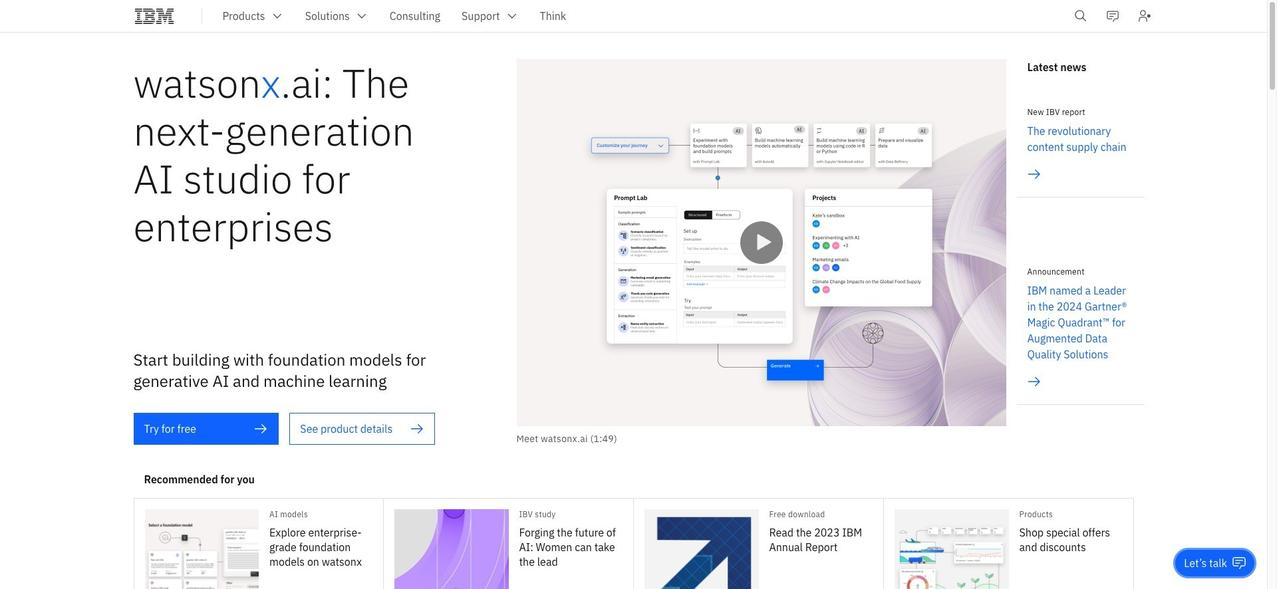Task type: describe. For each thing, give the bounding box(es) containing it.
let's talk element
[[1184, 556, 1227, 571]]



